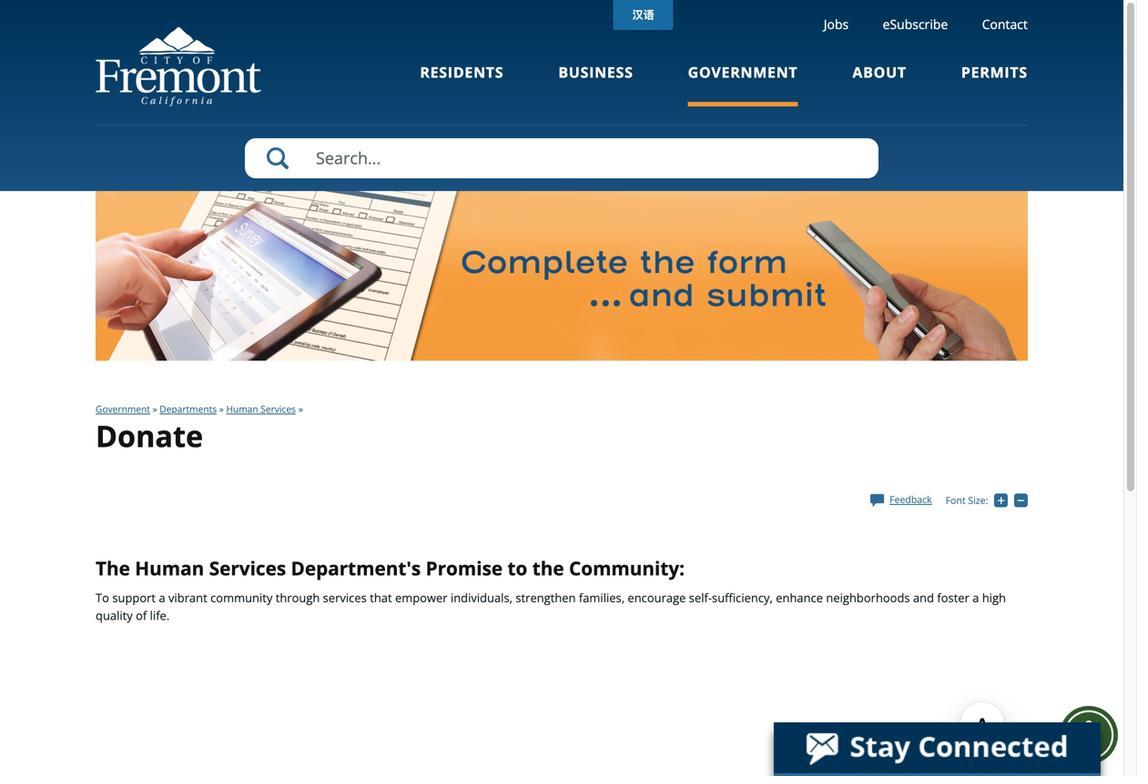 Task type: vqa. For each thing, say whether or not it's contained in the screenshot.
Video Camera image
no



Task type: locate. For each thing, give the bounding box(es) containing it.
encourage
[[628, 590, 686, 606]]

a up the life.
[[159, 590, 165, 606]]

enhance
[[776, 590, 823, 606]]

permits link
[[962, 62, 1028, 107]]

0 horizontal spatial government
[[96, 403, 150, 416]]

» right departments
[[219, 403, 224, 416]]

a left high
[[973, 590, 980, 606]]

contact link
[[982, 15, 1028, 33]]

donate
[[96, 416, 203, 456]]

0 horizontal spatial government link
[[96, 403, 150, 416]]

sufficiency,
[[712, 590, 773, 606]]

government for government » departments » human services donate
[[96, 403, 150, 416]]

services inside the human services department's promise to the community: to support a vibrant community through services that empower individuals, strengthen families, encourage self-sufficiency, enhance neighborhoods and foster a high quality of life.
[[209, 556, 286, 582]]

contact
[[982, 15, 1028, 33]]

community
[[210, 590, 273, 606]]

1 vertical spatial services
[[209, 556, 286, 582]]

government
[[688, 62, 798, 82], [96, 403, 150, 416]]

self-
[[689, 590, 712, 606]]

font
[[946, 494, 966, 508]]

government link
[[688, 62, 798, 107], [96, 403, 150, 416]]

0 horizontal spatial a
[[159, 590, 165, 606]]

» up donate on the bottom left
[[153, 403, 157, 416]]

services right departments link
[[261, 403, 296, 416]]

1 horizontal spatial »
[[219, 403, 224, 416]]

stay connected image
[[774, 723, 1099, 774]]

services
[[261, 403, 296, 416], [209, 556, 286, 582]]

human up "vibrant"
[[135, 556, 204, 582]]

0 vertical spatial services
[[261, 403, 296, 416]]

human
[[226, 403, 258, 416], [135, 556, 204, 582]]

1 a from the left
[[159, 590, 165, 606]]

0 horizontal spatial »
[[153, 403, 157, 416]]

quality
[[96, 608, 133, 624]]

»
[[153, 403, 157, 416], [219, 403, 224, 416]]

1 horizontal spatial human
[[226, 403, 258, 416]]

human right departments link
[[226, 403, 258, 416]]

Search text field
[[245, 138, 879, 179]]

2 a from the left
[[973, 590, 980, 606]]

neighborhoods
[[826, 590, 910, 606]]

0 vertical spatial human
[[226, 403, 258, 416]]

1 vertical spatial government link
[[96, 403, 150, 416]]

departments link
[[160, 403, 217, 416]]

empower
[[395, 590, 448, 606]]

a
[[159, 590, 165, 606], [973, 590, 980, 606]]

0 vertical spatial government
[[688, 62, 798, 82]]

1 » from the left
[[153, 403, 157, 416]]

business link
[[559, 62, 634, 107]]

business
[[559, 62, 634, 82]]

community:
[[569, 556, 685, 582]]

strengthen
[[516, 590, 576, 606]]

high
[[983, 590, 1006, 606]]

-
[[1028, 494, 1031, 507]]

1 horizontal spatial a
[[973, 590, 980, 606]]

1 vertical spatial government
[[96, 403, 150, 416]]

1 vertical spatial human
[[135, 556, 204, 582]]

0 vertical spatial government link
[[688, 62, 798, 107]]

the
[[533, 556, 564, 582]]

+ link
[[995, 494, 1014, 508]]

services up the community
[[209, 556, 286, 582]]

the
[[96, 556, 130, 582]]

1 horizontal spatial government
[[688, 62, 798, 82]]

government inside government » departments » human services donate
[[96, 403, 150, 416]]

0 horizontal spatial human
[[135, 556, 204, 582]]



Task type: describe. For each thing, give the bounding box(es) containing it.
jobs link
[[824, 15, 849, 33]]

vibrant
[[168, 590, 207, 606]]

columnusercontrol1 main content
[[96, 62, 1031, 777]]

person's hand clicking on online survey on tablet and hand holding mobile device and text that reads "complete the form ... and submit" image
[[96, 191, 1028, 361]]

life.
[[150, 608, 170, 624]]

and
[[913, 590, 934, 606]]

residents
[[420, 62, 504, 82]]

government » departments » human services donate
[[96, 403, 296, 456]]

promise
[[426, 556, 503, 582]]

department's
[[291, 556, 421, 582]]

+
[[1008, 494, 1014, 507]]

permits
[[962, 62, 1028, 82]]

of
[[136, 608, 147, 624]]

services inside government » departments » human services donate
[[261, 403, 296, 416]]

about
[[853, 62, 907, 82]]

font size:
[[946, 494, 989, 508]]

residents link
[[420, 62, 504, 107]]

2 » from the left
[[219, 403, 224, 416]]

feedback link
[[871, 493, 932, 507]]

the human services department's promise to the community: to support a vibrant community through services that empower individuals, strengthen families, encourage self-sufficiency, enhance neighborhoods and foster a high quality of life.
[[96, 556, 1006, 624]]

government for government
[[688, 62, 798, 82]]

human inside government » departments » human services donate
[[226, 403, 258, 416]]

individuals,
[[451, 590, 513, 606]]

jobs
[[824, 15, 849, 33]]

human services link
[[226, 403, 296, 416]]

families,
[[579, 590, 625, 606]]

esubscribe link
[[883, 15, 948, 33]]

that
[[370, 590, 392, 606]]

support
[[112, 590, 156, 606]]

1 horizontal spatial government link
[[688, 62, 798, 107]]

departments
[[160, 403, 217, 416]]

about link
[[853, 62, 907, 107]]

human inside the human services department's promise to the community: to support a vibrant community through services that empower individuals, strengthen families, encourage self-sufficiency, enhance neighborhoods and foster a high quality of life.
[[135, 556, 204, 582]]

font size: link
[[946, 494, 989, 508]]

feedback
[[890, 493, 932, 506]]

size:
[[969, 494, 989, 508]]

foster
[[938, 590, 970, 606]]

to
[[96, 590, 109, 606]]

through
[[276, 590, 320, 606]]

esubscribe
[[883, 15, 948, 33]]

- link
[[1015, 494, 1031, 508]]

to
[[508, 556, 528, 582]]

services
[[323, 590, 367, 606]]



